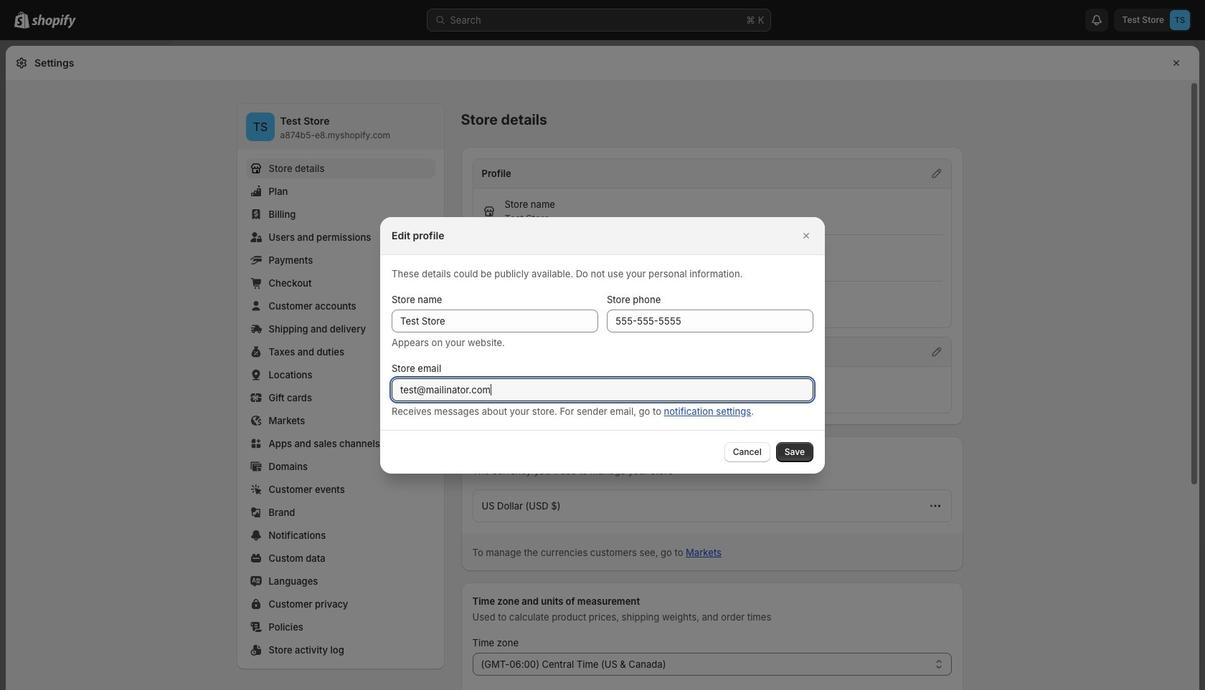 Task type: vqa. For each thing, say whether or not it's contained in the screenshot.
the online
no



Task type: locate. For each thing, give the bounding box(es) containing it.
test store image
[[246, 113, 274, 141]]

shop settings menu element
[[237, 104, 444, 669]]

None text field
[[392, 378, 814, 401]]

shopify image
[[32, 14, 76, 29]]

dialog
[[0, 217, 1205, 474]]

None text field
[[392, 310, 598, 333], [607, 310, 814, 333], [392, 310, 598, 333], [607, 310, 814, 333]]



Task type: describe. For each thing, give the bounding box(es) containing it.
settings dialog
[[6, 46, 1200, 691]]



